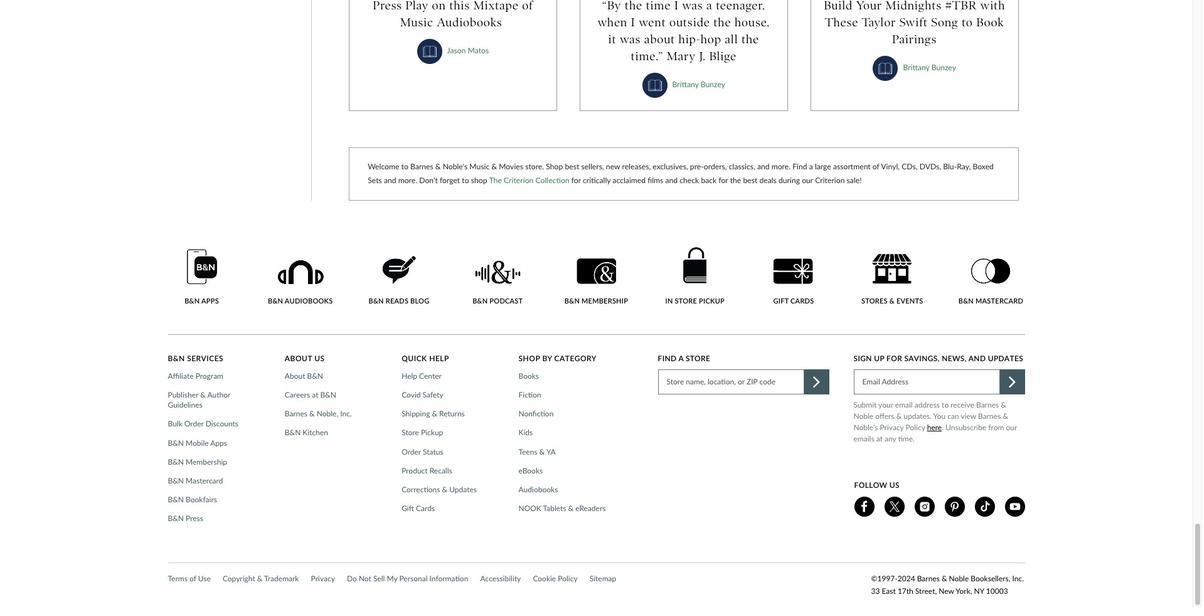 Task type: locate. For each thing, give the bounding box(es) containing it.
b&n up the "b&n press"
[[168, 495, 184, 505]]

a up please complete this field to find a store text box
[[679, 354, 684, 363]]

was up outside
[[682, 0, 703, 12]]

blu-
[[943, 162, 957, 172]]

0 horizontal spatial order
[[184, 419, 204, 429]]

1 vertical spatial was
[[620, 32, 641, 46]]

our right during
[[802, 176, 813, 185]]

b&n
[[185, 297, 200, 305], [268, 297, 283, 305], [369, 297, 384, 305], [473, 297, 488, 305], [565, 297, 580, 305], [959, 297, 974, 305], [168, 354, 185, 363], [307, 371, 323, 381], [320, 390, 336, 400], [285, 428, 301, 438], [168, 438, 184, 448], [168, 457, 184, 467], [168, 476, 184, 486], [168, 495, 184, 505], [168, 514, 184, 524]]

0 horizontal spatial brittany
[[672, 80, 699, 89]]

1 about from the top
[[285, 354, 312, 363]]

order up product
[[402, 447, 421, 457]]

0 horizontal spatial brittany bunzey
[[672, 80, 725, 89]]

center
[[419, 371, 442, 381]]

1 horizontal spatial a
[[707, 0, 713, 12]]

criterion down movies
[[504, 176, 534, 185]]

policy
[[906, 423, 925, 432], [558, 574, 578, 584]]

your
[[856, 0, 882, 12]]

0 vertical spatial about
[[285, 354, 312, 363]]

bunzey
[[932, 63, 956, 72], [701, 80, 725, 89]]

program
[[196, 371, 223, 381]]

&
[[435, 162, 441, 172], [492, 162, 497, 172], [890, 297, 895, 305], [200, 390, 206, 400], [1001, 400, 1007, 410], [309, 409, 315, 419], [432, 409, 437, 419], [897, 412, 902, 421], [1003, 412, 1008, 421], [540, 447, 545, 457], [442, 485, 448, 495], [568, 504, 574, 513], [257, 574, 263, 584], [942, 574, 947, 584]]

midnights
[[886, 0, 942, 12]]

b&n left kitchen
[[285, 428, 301, 438]]

1 horizontal spatial find
[[793, 162, 807, 172]]

mixtape
[[474, 0, 519, 12]]

do                     not sell my personal information link
[[347, 573, 468, 585]]

1 horizontal spatial our
[[1006, 423, 1017, 432]]

1 horizontal spatial order
[[402, 447, 421, 457]]

criterion down large
[[815, 176, 845, 185]]

find down in
[[658, 354, 677, 363]]

0 horizontal spatial a
[[679, 354, 684, 363]]

1 vertical spatial find
[[658, 354, 677, 363]]

1 vertical spatial a
[[809, 162, 813, 172]]

recalls
[[430, 466, 452, 476]]

b&n left reads at the left of page
[[369, 297, 384, 305]]

view
[[961, 412, 977, 421]]

0 horizontal spatial criterion
[[504, 176, 534, 185]]

bunzey down pairings on the right top of the page
[[932, 63, 956, 72]]

brittany bunzey link for the
[[672, 80, 725, 89]]

help down quick
[[402, 371, 417, 381]]

1 vertical spatial of
[[873, 162, 880, 172]]

accessibility link
[[480, 573, 521, 585]]

was
[[682, 0, 703, 12], [620, 32, 641, 46]]

0 vertical spatial store
[[686, 354, 711, 363]]

1 horizontal spatial for
[[719, 176, 728, 185]]

0 vertical spatial a
[[707, 0, 713, 12]]

b&n kitchen
[[285, 428, 328, 438]]

b&n for b&n kitchen
[[285, 428, 301, 438]]

1 vertical spatial i
[[631, 15, 636, 29]]

bunzey for pairings
[[932, 63, 956, 72]]

exclusives, pre-
[[653, 162, 704, 172]]

1 horizontal spatial policy
[[906, 423, 925, 432]]

b&n services
[[168, 354, 223, 363]]

b&n for b&n audiobooks
[[268, 297, 283, 305]]

b&n up 'b&n mastercard'
[[168, 457, 184, 467]]

when
[[598, 15, 628, 29]]

0 vertical spatial press
[[373, 0, 402, 12]]

brittany for pairings
[[903, 63, 930, 72]]

covid safety
[[402, 390, 444, 400]]

policy inside 'submit your email address to receive barnes & noble offers & updates. you can view barnes & noble's privacy policy'
[[906, 423, 925, 432]]

copyright
[[223, 574, 255, 584]]

b&n membership
[[565, 297, 628, 305]]

1 horizontal spatial brittany
[[903, 63, 930, 72]]

1 vertical spatial brittany bunzey
[[672, 80, 725, 89]]

best right shop on the top
[[565, 162, 579, 172]]

about for about us
[[285, 354, 312, 363]]

press left the play
[[373, 0, 402, 12]]

back
[[701, 176, 717, 185]]

2 horizontal spatial a
[[809, 162, 813, 172]]

1 horizontal spatial was
[[682, 0, 703, 12]]

returns
[[439, 409, 465, 419]]

about up careers in the left of the page
[[285, 371, 305, 381]]

barnes up street,
[[917, 574, 940, 584]]

savings,
[[905, 354, 940, 363]]

more.
[[772, 162, 791, 172], [398, 176, 417, 185]]

0 vertical spatial noble
[[854, 412, 874, 421]]

pickup
[[421, 428, 443, 438]]

barnes up from
[[978, 412, 1001, 421]]

store down "shipping"
[[402, 428, 419, 438]]

noble up york,
[[949, 574, 969, 584]]

0 vertical spatial order
[[184, 419, 204, 429]]

new
[[939, 587, 954, 596]]

shipping & returns
[[402, 409, 465, 419]]

1 horizontal spatial at
[[876, 434, 883, 444]]

find inside welcome to barnes & noble's music & movies store. shop best sellers, new releases, exclusives, pre-orders, classics, and more. find a large assortment of vinyl, cds, dvds, blu-ray, boxed sets and more. don't forget to shop
[[793, 162, 807, 172]]

ebooks link
[[519, 466, 547, 476]]

2 criterion from the left
[[815, 176, 845, 185]]

1 horizontal spatial criterion
[[815, 176, 845, 185]]

1 horizontal spatial brittany bunzey
[[903, 63, 956, 72]]

0 horizontal spatial best
[[565, 162, 579, 172]]

our right from
[[1006, 423, 1017, 432]]

b&n left membership
[[565, 297, 580, 305]]

hip-
[[679, 32, 701, 46]]

2 vertical spatial of
[[189, 574, 196, 584]]

privacy inside 'submit your email address to receive barnes & noble offers & updates. you can view barnes & noble's privacy policy'
[[880, 423, 904, 432]]

more. up during
[[772, 162, 791, 172]]

outside
[[670, 15, 710, 29]]

bookfairs
[[186, 495, 217, 505]]

b&n left "audiobooks"
[[268, 297, 283, 305]]

2 horizontal spatial of
[[873, 162, 880, 172]]

barnes up the don't
[[410, 162, 433, 172]]

0 horizontal spatial audiobooks
[[437, 15, 502, 29]]

cookie                     policy link
[[533, 573, 578, 585]]

for right back
[[719, 176, 728, 185]]

find
[[793, 162, 807, 172], [658, 354, 677, 363]]

at right the emails
[[876, 434, 883, 444]]

brittany bunzey link down j.
[[672, 80, 725, 89]]

0 vertical spatial i
[[674, 0, 679, 12]]

for left critically
[[572, 176, 581, 185]]

brittany bunzey link
[[903, 63, 956, 72], [672, 80, 725, 89]]

1 horizontal spatial press
[[373, 0, 402, 12]]

1 horizontal spatial music
[[470, 162, 490, 172]]

0 vertical spatial bunzey
[[932, 63, 956, 72]]

1 vertical spatial at
[[876, 434, 883, 444]]

press inside press play on this mixtape of music audiobooks
[[373, 0, 402, 12]]

0 horizontal spatial i
[[631, 15, 636, 29]]

0 horizontal spatial noble
[[854, 412, 874, 421]]

of right mixtape
[[522, 0, 533, 12]]

of inside welcome to barnes & noble's music & movies store. shop best sellers, new releases, exclusives, pre-orders, classics, and more. find a large assortment of vinyl, cds, dvds, blu-ray, boxed sets and more. don't forget to shop
[[873, 162, 880, 172]]

audiobooks
[[285, 297, 333, 305]]

to down the #tbr
[[962, 15, 973, 29]]

1 horizontal spatial help
[[429, 354, 449, 363]]

1 vertical spatial more.
[[398, 176, 417, 185]]

books link
[[519, 371, 543, 382]]

of left use at the left bottom
[[189, 574, 196, 584]]

press down b&n bookfairs "link"
[[186, 514, 203, 524]]

find up during
[[793, 162, 807, 172]]

b&n up 'affiliate'
[[168, 354, 185, 363]]

noble down submit
[[854, 412, 874, 421]]

0 vertical spatial policy
[[906, 423, 925, 432]]

the down classics,
[[730, 176, 741, 185]]

music up shop
[[470, 162, 490, 172]]

b&n for b&n apps
[[185, 297, 200, 305]]

b&n up b&n bookfairs
[[168, 476, 184, 486]]

ebooks
[[519, 466, 543, 476]]

sale!
[[847, 176, 862, 185]]

0 horizontal spatial bunzey
[[701, 80, 725, 89]]

to up you at the bottom
[[942, 400, 949, 410]]

more. left the don't
[[398, 176, 417, 185]]

bunzey down blige
[[701, 80, 725, 89]]

books
[[519, 371, 539, 381]]

1 vertical spatial brittany
[[672, 80, 699, 89]]

b&n press link
[[168, 514, 207, 524]]

barnes up view
[[976, 400, 999, 410]]

0 vertical spatial music
[[400, 15, 434, 29]]

privacy
[[880, 423, 904, 432], [311, 574, 335, 584]]

cookie                     policy
[[533, 574, 578, 584]]

nook tablets & ereaders link
[[519, 504, 610, 514]]

jason matos
[[447, 46, 489, 55]]

product recalls link
[[402, 466, 456, 476]]

for right up
[[887, 354, 903, 363]]

brittany down pairings on the right top of the page
[[903, 63, 930, 72]]

0 horizontal spatial brittany bunzey link
[[672, 80, 725, 89]]

nook
[[519, 504, 541, 513]]

0 vertical spatial at
[[312, 390, 318, 400]]

0 horizontal spatial our
[[802, 176, 813, 185]]

press play on this mixtape of music audiobooks link
[[362, 0, 544, 30]]

1 horizontal spatial privacy
[[880, 423, 904, 432]]

0 horizontal spatial store
[[402, 428, 419, 438]]

b&n for b&n mobile apps
[[168, 438, 184, 448]]

nook tablets & ereaders
[[519, 504, 606, 513]]

1 vertical spatial privacy
[[311, 574, 335, 584]]

0 vertical spatial find
[[793, 162, 807, 172]]

0 vertical spatial best
[[565, 162, 579, 172]]

careers at b&n
[[285, 390, 336, 400]]

0 horizontal spatial policy
[[558, 574, 578, 584]]

0 vertical spatial brittany bunzey link
[[903, 63, 956, 72]]

brittany down mary
[[672, 80, 699, 89]]

kitchen
[[303, 428, 328, 438]]

0 vertical spatial of
[[522, 0, 533, 12]]

1 vertical spatial bunzey
[[701, 80, 725, 89]]

noble inside ©1997-2024 barnes & noble booksellers, inc. 33 east 17th street, new york, ny 10003
[[949, 574, 969, 584]]

affiliate program link
[[168, 371, 227, 382]]

brittany bunzey for the
[[672, 80, 725, 89]]

policy down updates. in the right of the page
[[906, 423, 925, 432]]

2 about from the top
[[285, 371, 305, 381]]

b&n for b&n services
[[168, 354, 185, 363]]

play
[[406, 0, 429, 12]]

store.
[[525, 162, 544, 172]]

releases,
[[622, 162, 651, 172]]

audiobooks inside press play on this mixtape of music audiobooks
[[437, 15, 502, 29]]

nonfiction link
[[519, 409, 558, 419]]

barnes down careers in the left of the page
[[285, 409, 308, 419]]

0 vertical spatial help
[[429, 354, 449, 363]]

1 vertical spatial our
[[1006, 423, 1017, 432]]

affiliate program
[[168, 371, 223, 381]]

1 horizontal spatial audiobooks
[[519, 485, 558, 495]]

0 vertical spatial more.
[[772, 162, 791, 172]]

was right it
[[620, 32, 641, 46]]

"by the time i was a teenager, when i went outside the house, it was about hip-hop all the time." mary j. blige
[[598, 0, 770, 63]]

do                     not sell my personal information
[[347, 574, 468, 584]]

1 horizontal spatial store
[[686, 354, 711, 363]]

a left large
[[809, 162, 813, 172]]

0 horizontal spatial of
[[189, 574, 196, 584]]

0 vertical spatial privacy
[[880, 423, 904, 432]]

ya
[[547, 447, 556, 457]]

policy right cookie
[[558, 574, 578, 584]]

here
[[927, 423, 942, 432]]

audiobooks down this
[[437, 15, 502, 29]]

0 vertical spatial brittany bunzey
[[903, 63, 956, 72]]

brittany bunzey link down pairings on the right top of the page
[[903, 63, 956, 72]]

order right bulk
[[184, 419, 204, 429]]

brittany bunzey down j.
[[672, 80, 725, 89]]

brittany for the
[[672, 80, 699, 89]]

not
[[359, 574, 371, 584]]

and right sets
[[384, 176, 396, 185]]

0 horizontal spatial privacy
[[311, 574, 335, 584]]

about inside "link"
[[285, 371, 305, 381]]

b&n down us
[[307, 371, 323, 381]]

0 horizontal spatial press
[[186, 514, 203, 524]]

1 vertical spatial press
[[186, 514, 203, 524]]

b&n up noble, inc.
[[320, 390, 336, 400]]

1 vertical spatial best
[[743, 176, 758, 185]]

1 horizontal spatial brittany bunzey link
[[903, 63, 956, 72]]

noble's
[[854, 423, 878, 432]]

b&n left mastercard
[[959, 297, 974, 305]]

updates
[[988, 354, 1024, 363]]

events
[[897, 297, 923, 305]]

a inside welcome to barnes & noble's music & movies store. shop best sellers, new releases, exclusives, pre-orders, classics, and more. find a large assortment of vinyl, cds, dvds, blu-ray, boxed sets and more. don't forget to shop
[[809, 162, 813, 172]]

help center link
[[402, 371, 446, 382]]

audiobooks down ebooks link
[[519, 485, 558, 495]]

store up please complete this field to find a store text box
[[686, 354, 711, 363]]

0 horizontal spatial help
[[402, 371, 417, 381]]

0 vertical spatial brittany
[[903, 63, 930, 72]]

this
[[449, 0, 470, 12]]

0 vertical spatial audiobooks
[[437, 15, 502, 29]]

1 vertical spatial brittany bunzey link
[[672, 80, 725, 89]]

best down classics,
[[743, 176, 758, 185]]

i left went
[[631, 15, 636, 29]]

us
[[315, 354, 325, 363]]

noble's
[[443, 162, 468, 172]]

privacy down offers
[[880, 423, 904, 432]]

swift
[[900, 15, 928, 29]]

1 vertical spatial policy
[[558, 574, 578, 584]]

about
[[644, 32, 675, 46]]

0 horizontal spatial music
[[400, 15, 434, 29]]

privacy left do
[[311, 574, 335, 584]]

us
[[890, 481, 900, 490]]

blog
[[410, 297, 430, 305]]

kids
[[519, 428, 533, 438]]

b&n down bulk
[[168, 438, 184, 448]]

matos
[[468, 46, 489, 55]]

b&n for b&n membership
[[565, 297, 580, 305]]

to inside 'submit your email address to receive barnes & noble offers & updates. you can view barnes & noble's privacy policy'
[[942, 400, 949, 410]]

brittany bunzey down pairings on the right top of the page
[[903, 63, 956, 72]]

music down the play
[[400, 15, 434, 29]]

a up outside
[[707, 0, 713, 12]]

copyright &                     trademark link
[[223, 573, 299, 585]]

it
[[608, 32, 617, 46]]

1 vertical spatial music
[[470, 162, 490, 172]]

music inside press play on this mixtape of music audiobooks
[[400, 15, 434, 29]]

news,
[[942, 354, 967, 363]]

b&n mobile apps
[[168, 438, 227, 448]]

about up the about b&n on the bottom left of page
[[285, 354, 312, 363]]

store pickup
[[402, 428, 443, 438]]

gift
[[402, 504, 414, 513]]

1 horizontal spatial bunzey
[[932, 63, 956, 72]]

i right time
[[674, 0, 679, 12]]

use
[[198, 574, 211, 584]]

house,
[[735, 15, 770, 29]]

the down house, in the top of the page
[[742, 32, 759, 46]]

1 vertical spatial noble
[[949, 574, 969, 584]]

at inside . unsubscribe from our emails at                         any time.
[[876, 434, 883, 444]]

status
[[423, 447, 444, 457]]

email
[[895, 400, 913, 410]]

1 horizontal spatial more.
[[772, 162, 791, 172]]

help up center
[[429, 354, 449, 363]]

the right "by
[[625, 0, 643, 12]]

b&n down b&n bookfairs
[[168, 514, 184, 524]]

1 horizontal spatial of
[[522, 0, 533, 12]]

b&n left apps
[[185, 297, 200, 305]]

of left 'vinyl,' at the right
[[873, 162, 880, 172]]

the criterion collection link
[[489, 176, 570, 185]]

b&n left podcast
[[473, 297, 488, 305]]

33
[[871, 587, 880, 596]]

1 vertical spatial audiobooks
[[519, 485, 558, 495]]

east
[[882, 587, 896, 596]]

at right careers in the left of the page
[[312, 390, 318, 400]]

1 vertical spatial about
[[285, 371, 305, 381]]

1 horizontal spatial noble
[[949, 574, 969, 584]]



Task type: vqa. For each thing, say whether or not it's contained in the screenshot.


Task type: describe. For each thing, give the bounding box(es) containing it.
orders,
[[704, 162, 727, 172]]

podcast
[[490, 297, 523, 305]]

bulk order discounts
[[168, 419, 238, 429]]

b&n apps link
[[168, 249, 236, 306]]

2 horizontal spatial for
[[887, 354, 903, 363]]

about b&n
[[285, 371, 323, 381]]

0 horizontal spatial was
[[620, 32, 641, 46]]

about b&n link
[[285, 371, 327, 382]]

stores
[[862, 297, 888, 305]]

assortment
[[833, 162, 871, 172]]

dvds,
[[920, 162, 941, 172]]

mobile
[[186, 438, 209, 448]]

barnes inside ©1997-2024 barnes & noble booksellers, inc. 33 east 17th street, new york, ny 10003
[[917, 574, 940, 584]]

0 horizontal spatial for
[[572, 176, 581, 185]]

receive
[[951, 400, 975, 410]]

jason
[[447, 46, 466, 55]]

b&n press
[[168, 514, 203, 524]]

terms of                     use link
[[168, 573, 211, 585]]

our inside . unsubscribe from our emails at                         any time.
[[1006, 423, 1017, 432]]

do
[[347, 574, 357, 584]]

to inside build your midnights #tbr with these taylor swift song to book pairings
[[962, 15, 973, 29]]

and right news,
[[969, 354, 986, 363]]

1 criterion from the left
[[504, 176, 534, 185]]

with
[[981, 0, 1006, 12]]

welcome
[[368, 162, 399, 172]]

b&n bookfairs link
[[168, 495, 221, 505]]

0 horizontal spatial find
[[658, 354, 677, 363]]

& inside ©1997-2024 barnes & noble booksellers, inc. 33 east 17th street, new york, ny 10003
[[942, 574, 947, 584]]

find a store
[[658, 354, 711, 363]]

gift
[[774, 297, 789, 305]]

stores & events
[[862, 297, 923, 305]]

b&n membership link
[[563, 259, 630, 306]]

about for about b&n
[[285, 371, 305, 381]]

1 vertical spatial help
[[402, 371, 417, 381]]

b&n for b&n membership
[[168, 457, 184, 467]]

audiobooks inside audiobooks link
[[519, 485, 558, 495]]

ray,
[[957, 162, 971, 172]]

emails
[[854, 434, 875, 444]]

and up deals
[[757, 162, 770, 172]]

in
[[666, 297, 673, 305]]

films
[[648, 176, 664, 185]]

updates
[[449, 485, 477, 495]]

can
[[948, 412, 959, 421]]

submit
[[854, 400, 877, 410]]

a inside "by the time i was a teenager, when i went outside the house, it was about hip-hop all the time." mary j. blige
[[707, 0, 713, 12]]

classics,
[[729, 162, 755, 172]]

deals
[[760, 176, 777, 185]]

sell
[[373, 574, 385, 584]]

of inside press play on this mixtape of music audiobooks
[[522, 0, 533, 12]]

publisher & author guidelines
[[168, 390, 230, 410]]

b&n for b&n mastercard
[[959, 297, 974, 305]]

your
[[879, 400, 894, 410]]

best inside welcome to barnes & noble's music & movies store. shop best sellers, new releases, exclusives, pre-orders, classics, and more. find a large assortment of vinyl, cds, dvds, blu-ray, boxed sets and more. don't forget to shop
[[565, 162, 579, 172]]

bunzey for the
[[701, 80, 725, 89]]

blige
[[709, 49, 737, 63]]

press play on this mixtape of music audiobooks
[[373, 0, 533, 29]]

b&n audiobooks
[[268, 297, 333, 305]]

sign up for savings, news, and updates
[[854, 354, 1024, 363]]

fiction link
[[519, 390, 545, 401]]

barnes inside welcome to barnes & noble's music & movies store. shop best sellers, new releases, exclusives, pre-orders, classics, and more. find a large assortment of vinyl, cds, dvds, blu-ray, boxed sets and more. don't forget to shop
[[410, 162, 433, 172]]

gift cards link
[[402, 504, 439, 514]]

bulk
[[168, 419, 182, 429]]

and down exclusives, pre-
[[665, 176, 678, 185]]

0 horizontal spatial at
[[312, 390, 318, 400]]

b&n reads blog link
[[365, 256, 433, 306]]

.
[[942, 423, 944, 432]]

0 vertical spatial our
[[802, 176, 813, 185]]

ny
[[974, 587, 984, 596]]

brittany bunzey for pairings
[[903, 63, 956, 72]]

ereaders
[[576, 504, 606, 513]]

sets
[[368, 176, 382, 185]]

copyright &                     trademark
[[223, 574, 299, 584]]

discounts
[[206, 419, 238, 429]]

"by the time i was a teenager, when i went outside the house, it was about hip-hop all the time." mary j. blige link
[[593, 0, 775, 64]]

during
[[779, 176, 800, 185]]

1 horizontal spatial i
[[674, 0, 679, 12]]

safety
[[423, 390, 444, 400]]

b&n for b&n podcast
[[473, 297, 488, 305]]

to left shop
[[462, 176, 469, 185]]

build your midnights #tbr with these taylor swift song to book pairings
[[824, 0, 1006, 46]]

b&n for b&n mastercard
[[168, 476, 184, 486]]

brittany bunzey link for pairings
[[903, 63, 956, 72]]

the up all at the top right
[[714, 15, 731, 29]]

2 vertical spatial a
[[679, 354, 684, 363]]

pickup
[[699, 297, 725, 305]]

10003
[[986, 587, 1008, 596]]

noble, inc.
[[317, 409, 352, 419]]

quick
[[402, 354, 427, 363]]

b&n mobile apps link
[[168, 438, 231, 449]]

0 horizontal spatial more.
[[398, 176, 417, 185]]

cards
[[791, 297, 814, 305]]

1 horizontal spatial best
[[743, 176, 758, 185]]

affiliate
[[168, 371, 194, 381]]

book
[[977, 15, 1004, 29]]

0 vertical spatial was
[[682, 0, 703, 12]]

build
[[824, 0, 853, 12]]

address
[[915, 400, 940, 410]]

inc.
[[1013, 574, 1024, 584]]

b&n mastercard link
[[957, 259, 1025, 306]]

to right welcome
[[401, 162, 408, 172]]

corrections
[[402, 485, 440, 495]]

Please complete this field to find a store text field
[[658, 370, 804, 395]]

noble inside 'submit your email address to receive barnes & noble offers & updates. you can view barnes & noble's privacy policy'
[[854, 412, 874, 421]]

shop by category
[[519, 354, 597, 363]]

b&n for b&n bookfairs
[[168, 495, 184, 505]]

1 vertical spatial store
[[402, 428, 419, 438]]

product
[[402, 466, 428, 476]]

Please complete this field text field
[[854, 370, 1000, 395]]

music inside welcome to barnes & noble's music & movies store. shop best sellers, new releases, exclusives, pre-orders, classics, and more. find a large assortment of vinyl, cds, dvds, blu-ray, boxed sets and more. don't forget to shop
[[470, 162, 490, 172]]

submit your email address to receive barnes & noble offers & updates. you can view barnes & noble's privacy policy
[[854, 400, 1008, 432]]

covid
[[402, 390, 421, 400]]

went
[[639, 15, 666, 29]]

terms of                     use
[[168, 574, 211, 584]]

build your midnights #tbr with these taylor swift song to book pairings link
[[824, 0, 1006, 47]]

publisher
[[168, 390, 198, 400]]

b&n for b&n press
[[168, 514, 184, 524]]

b&n for b&n reads blog
[[369, 297, 384, 305]]

1 vertical spatial order
[[402, 447, 421, 457]]

store pickup link
[[402, 428, 447, 438]]

& inside publisher & author guidelines
[[200, 390, 206, 400]]

2024
[[898, 574, 915, 584]]

covid safety link
[[402, 390, 447, 401]]

shop
[[471, 176, 487, 185]]



